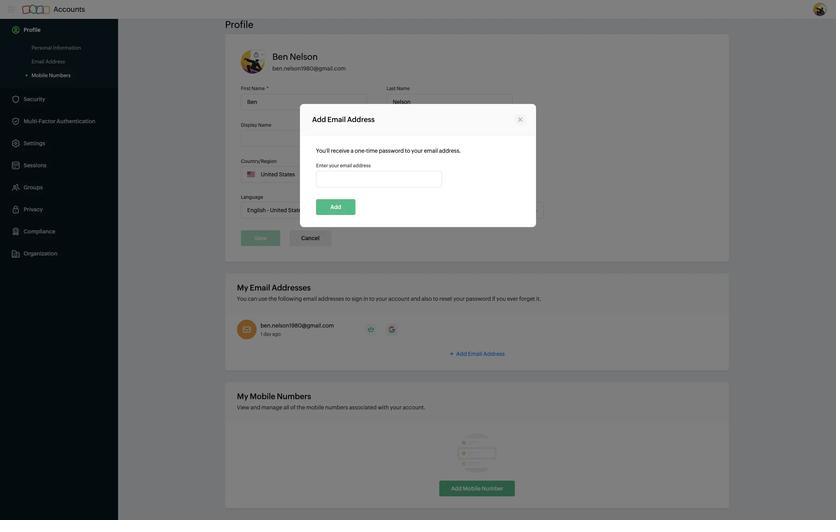 Task type: describe. For each thing, give the bounding box(es) containing it.
email for addresses
[[303, 296, 317, 302]]

forget
[[519, 296, 535, 302]]

addresses
[[318, 296, 344, 302]]

all
[[284, 404, 289, 411]]

accounts
[[54, 5, 85, 13]]

with
[[378, 404, 389, 411]]

email inside my email addresses you can use the following email addresses to sign in to your account and also to reset your password if you ever forget it.
[[250, 283, 270, 292]]

numbers inside my mobile numbers view and manage all of the mobile numbers associated with your account.
[[277, 392, 311, 401]]

privacy
[[24, 206, 43, 213]]

organization
[[24, 250, 57, 257]]

0 vertical spatial add email address
[[312, 115, 375, 124]]

numbers
[[325, 404, 348, 411]]

can
[[248, 296, 257, 302]]

address.
[[439, 148, 461, 154]]

compliance
[[24, 228, 55, 235]]

0 vertical spatial email
[[328, 115, 346, 124]]

ben
[[272, 52, 288, 62]]

0 vertical spatial mobile
[[32, 72, 48, 78]]

1 vertical spatial ben.nelson1980@gmail.com
[[261, 322, 334, 329]]

mobile numbers
[[32, 72, 71, 78]]

security
[[24, 96, 45, 102]]

my for my email addresses
[[237, 283, 248, 292]]

primary image
[[365, 324, 377, 335]]

enter
[[316, 163, 328, 169]]

last name
[[387, 86, 410, 91]]

1 horizontal spatial profile
[[225, 19, 253, 30]]

the inside my mobile numbers view and manage all of the mobile numbers associated with your account.
[[297, 404, 305, 411]]

you
[[497, 296, 506, 302]]

your right enter
[[329, 163, 339, 169]]

*
[[267, 86, 269, 91]]

you'll
[[316, 148, 330, 154]]

authentication
[[57, 118, 95, 124]]

mprivacy image
[[251, 50, 262, 59]]

your left address.
[[411, 148, 423, 154]]

one-
[[355, 148, 366, 154]]

in
[[364, 296, 368, 302]]

and inside my email addresses you can use the following email addresses to sign in to your account and also to reset your password if you ever forget it.
[[411, 296, 421, 302]]

add mobile number
[[451, 486, 503, 492]]

ago
[[272, 332, 281, 337]]

last
[[387, 86, 396, 91]]

0 horizontal spatial password
[[379, 148, 404, 154]]

to right in
[[369, 296, 375, 302]]

0 horizontal spatial address
[[347, 115, 375, 124]]

receive
[[331, 148, 350, 154]]

addresses
[[272, 283, 311, 292]]

language
[[241, 195, 263, 200]]

multi-
[[24, 118, 39, 124]]

ben.nelson1980@gmail.com 1 day ago
[[261, 322, 334, 337]]

ben nelson ben.nelson1980@gmail.com
[[272, 52, 346, 72]]

sessions
[[24, 162, 46, 169]]

email for a
[[424, 148, 438, 154]]

to left sign
[[345, 296, 351, 302]]

multi-factor authentication
[[24, 118, 95, 124]]

to right time
[[405, 148, 410, 154]]

a
[[351, 148, 354, 154]]

my mobile numbers view and manage all of the mobile numbers associated with your account.
[[237, 392, 426, 411]]

groups
[[24, 184, 43, 191]]

if
[[492, 296, 496, 302]]

your right in
[[376, 296, 387, 302]]

view
[[237, 404, 250, 411]]

reset
[[440, 296, 452, 302]]

1 vertical spatial add email address
[[456, 351, 505, 357]]

0 horizontal spatial profile
[[24, 27, 41, 33]]



Task type: locate. For each thing, give the bounding box(es) containing it.
ever
[[507, 296, 518, 302]]

email
[[328, 115, 346, 124], [250, 283, 270, 292], [468, 351, 482, 357]]

your inside my mobile numbers view and manage all of the mobile numbers associated with your account.
[[390, 404, 402, 411]]

email inside my email addresses you can use the following email addresses to sign in to your account and also to reset your password if you ever forget it.
[[303, 296, 317, 302]]

password inside my email addresses you can use the following email addresses to sign in to your account and also to reset your password if you ever forget it.
[[466, 296, 491, 302]]

2 my from the top
[[237, 392, 248, 401]]

1 horizontal spatial address
[[483, 351, 505, 357]]

mobile up manage
[[250, 392, 275, 401]]

email left address
[[340, 163, 352, 169]]

account.
[[403, 404, 426, 411]]

1 vertical spatial address
[[483, 351, 505, 357]]

0 vertical spatial the
[[269, 296, 277, 302]]

country/region
[[241, 159, 277, 164]]

0 vertical spatial address
[[347, 115, 375, 124]]

None text field
[[316, 171, 442, 188]]

0 horizontal spatial the
[[269, 296, 277, 302]]

2 horizontal spatial mobile
[[463, 486, 481, 492]]

and
[[411, 296, 421, 302], [251, 404, 260, 411]]

1 horizontal spatial the
[[297, 404, 305, 411]]

display name
[[241, 122, 271, 128]]

name left * at the left top of page
[[252, 86, 265, 91]]

name
[[252, 86, 265, 91], [397, 86, 410, 91], [258, 122, 271, 128]]

cancel
[[301, 235, 320, 241]]

add email address
[[312, 115, 375, 124], [456, 351, 505, 357]]

0 vertical spatial email
[[424, 148, 438, 154]]

associated
[[349, 404, 377, 411]]

account
[[389, 296, 410, 302]]

1 vertical spatial the
[[297, 404, 305, 411]]

0 horizontal spatial and
[[251, 404, 260, 411]]

also
[[422, 296, 432, 302]]

profile
[[225, 19, 253, 30], [24, 27, 41, 33]]

name for last
[[397, 86, 410, 91]]

the right use
[[269, 296, 277, 302]]

0 horizontal spatial email
[[303, 296, 317, 302]]

day
[[264, 332, 271, 337]]

my email addresses you can use the following email addresses to sign in to your account and also to reset your password if you ever forget it.
[[237, 283, 541, 302]]

time
[[366, 148, 378, 154]]

mobile for my
[[250, 392, 275, 401]]

1 vertical spatial numbers
[[277, 392, 311, 401]]

it.
[[536, 296, 541, 302]]

1
[[261, 332, 263, 337]]

factor
[[39, 118, 55, 124]]

my inside my email addresses you can use the following email addresses to sign in to your account and also to reset your password if you ever forget it.
[[237, 283, 248, 292]]

2 vertical spatial email
[[303, 296, 317, 302]]

my inside my mobile numbers view and manage all of the mobile numbers associated with your account.
[[237, 392, 248, 401]]

0 vertical spatial and
[[411, 296, 421, 302]]

number
[[482, 486, 503, 492]]

1 vertical spatial email
[[340, 163, 352, 169]]

numbers
[[49, 72, 71, 78], [277, 392, 311, 401]]

ben.nelson1980@gmail.com up ago
[[261, 322, 334, 329]]

name for display
[[258, 122, 271, 128]]

0 horizontal spatial email
[[250, 283, 270, 292]]

1 horizontal spatial email
[[328, 115, 346, 124]]

first
[[241, 86, 251, 91]]

2 vertical spatial email
[[468, 351, 482, 357]]

1 vertical spatial and
[[251, 404, 260, 411]]

1 vertical spatial my
[[237, 392, 248, 401]]

my up you
[[237, 283, 248, 292]]

email left address.
[[424, 148, 438, 154]]

name right last
[[397, 86, 410, 91]]

the right of
[[297, 404, 305, 411]]

email right following
[[303, 296, 317, 302]]

0 vertical spatial password
[[379, 148, 404, 154]]

the
[[269, 296, 277, 302], [297, 404, 305, 411]]

1 horizontal spatial numbers
[[277, 392, 311, 401]]

1 horizontal spatial and
[[411, 296, 421, 302]]

mobile for add
[[463, 486, 481, 492]]

you
[[237, 296, 247, 302]]

display
[[241, 122, 257, 128]]

the inside my email addresses you can use the following email addresses to sign in to your account and also to reset your password if you ever forget it.
[[269, 296, 277, 302]]

to right also
[[433, 296, 438, 302]]

1 horizontal spatial password
[[466, 296, 491, 302]]

0 vertical spatial ben.nelson1980@gmail.com
[[272, 65, 346, 72]]

nelson
[[290, 52, 318, 62]]

1 my from the top
[[237, 283, 248, 292]]

2 horizontal spatial email
[[424, 148, 438, 154]]

add button
[[316, 199, 356, 215]]

cancel button
[[290, 230, 331, 246]]

following
[[278, 296, 302, 302]]

None text field
[[241, 94, 367, 110], [387, 94, 513, 110], [241, 130, 367, 147], [241, 94, 367, 110], [387, 94, 513, 110], [241, 130, 367, 147]]

manage
[[262, 404, 282, 411]]

password right time
[[379, 148, 404, 154]]

to
[[405, 148, 410, 154], [345, 296, 351, 302], [369, 296, 375, 302], [433, 296, 438, 302]]

1 horizontal spatial email
[[340, 163, 352, 169]]

your right with
[[390, 404, 402, 411]]

1 horizontal spatial mobile
[[250, 392, 275, 401]]

2 vertical spatial mobile
[[463, 486, 481, 492]]

first name *
[[241, 86, 269, 91]]

use
[[258, 296, 267, 302]]

my for my mobile numbers
[[237, 392, 248, 401]]

of
[[290, 404, 296, 411]]

settings
[[24, 140, 45, 146]]

save
[[254, 235, 267, 241]]

0 vertical spatial my
[[237, 283, 248, 292]]

add
[[312, 115, 326, 124], [330, 204, 341, 210], [456, 351, 467, 357], [451, 486, 462, 492]]

mobile
[[306, 404, 324, 411]]

address
[[353, 163, 371, 169]]

1 vertical spatial email
[[250, 283, 270, 292]]

0 horizontal spatial mobile
[[32, 72, 48, 78]]

name right the display
[[258, 122, 271, 128]]

1 vertical spatial mobile
[[250, 392, 275, 401]]

mobile up security at the top
[[32, 72, 48, 78]]

sign
[[352, 296, 363, 302]]

0 vertical spatial numbers
[[49, 72, 71, 78]]

password
[[379, 148, 404, 154], [466, 296, 491, 302]]

mobile
[[32, 72, 48, 78], [250, 392, 275, 401], [463, 486, 481, 492]]

mobile inside button
[[463, 486, 481, 492]]

0 horizontal spatial add email address
[[312, 115, 375, 124]]

email
[[424, 148, 438, 154], [340, 163, 352, 169], [303, 296, 317, 302]]

2 horizontal spatial email
[[468, 351, 482, 357]]

you'll receive a one-time password to your email address.
[[316, 148, 461, 154]]

and right view
[[251, 404, 260, 411]]

address
[[347, 115, 375, 124], [483, 351, 505, 357]]

and left also
[[411, 296, 421, 302]]

1 horizontal spatial add email address
[[456, 351, 505, 357]]

enter your email address
[[316, 163, 371, 169]]

ben.nelson1980@gmail.com
[[272, 65, 346, 72], [261, 322, 334, 329]]

mobile inside my mobile numbers view and manage all of the mobile numbers associated with your account.
[[250, 392, 275, 401]]

save button
[[241, 230, 280, 246]]

1 vertical spatial password
[[466, 296, 491, 302]]

ben.nelson1980@gmail.com down nelson
[[272, 65, 346, 72]]

mobile left the number at the right of the page
[[463, 486, 481, 492]]

None field
[[387, 130, 504, 146], [255, 167, 355, 182], [387, 167, 504, 182], [241, 202, 358, 218], [387, 130, 504, 146], [255, 167, 355, 182], [387, 167, 504, 182], [241, 202, 358, 218]]

name for first
[[252, 86, 265, 91]]

my
[[237, 283, 248, 292], [237, 392, 248, 401]]

your right reset
[[453, 296, 465, 302]]

add mobile number button
[[439, 481, 515, 497]]

my up view
[[237, 392, 248, 401]]

your
[[411, 148, 423, 154], [329, 163, 339, 169], [376, 296, 387, 302], [453, 296, 465, 302], [390, 404, 402, 411]]

password left if at the bottom right
[[466, 296, 491, 302]]

and inside my mobile numbers view and manage all of the mobile numbers associated with your account.
[[251, 404, 260, 411]]

0 horizontal spatial numbers
[[49, 72, 71, 78]]



